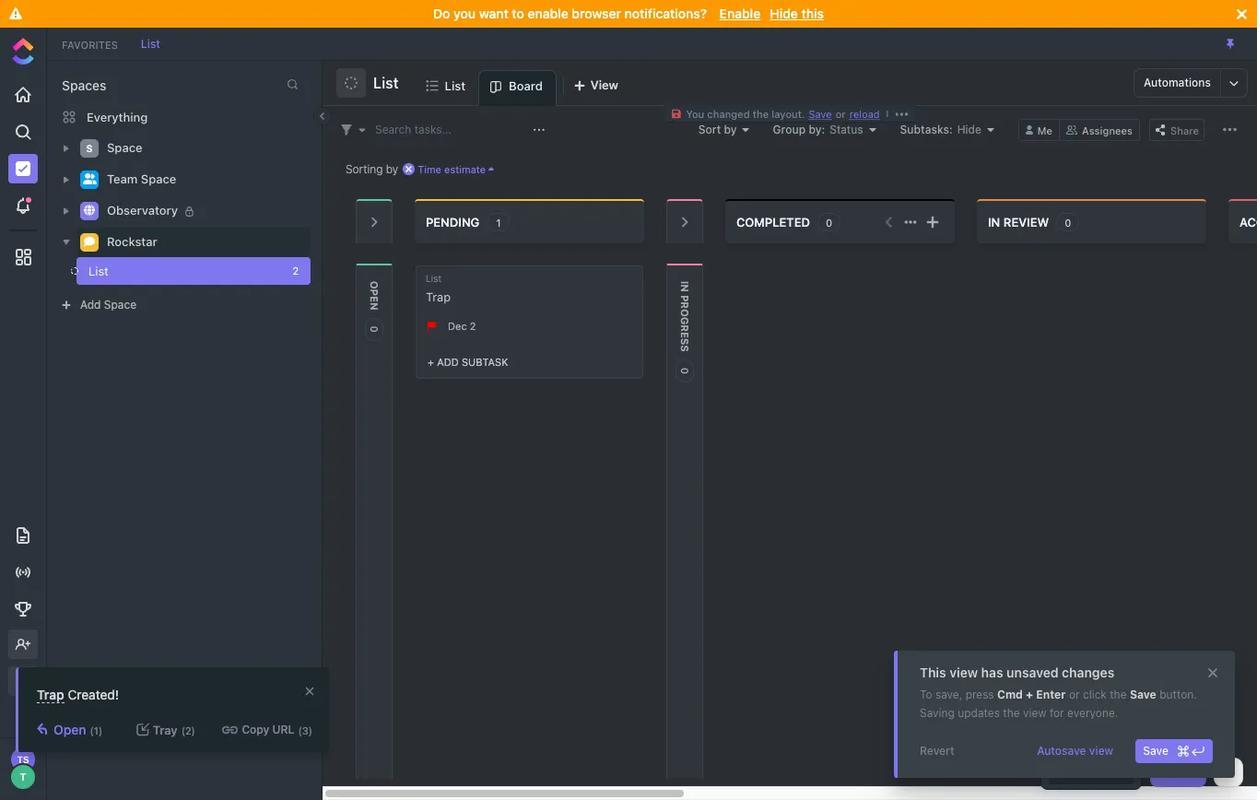 Task type: describe. For each thing, give the bounding box(es) containing it.
autosave view button
[[1030, 739, 1121, 763]]

team space link
[[107, 165, 299, 195]]

o p e n
[[369, 281, 381, 310]]

sort by button
[[698, 122, 749, 136]]

Search tasks... text field
[[375, 117, 528, 142]]

trap created!
[[37, 687, 119, 702]]

do you want to enable browser notifications? enable hide this
[[433, 6, 824, 21]]

dec 2 button
[[448, 319, 481, 334]]

favorites
[[62, 38, 118, 50]]

0 for o p e n
[[369, 326, 381, 333]]

changes
[[1062, 665, 1115, 680]]

want
[[479, 6, 509, 21]]

or inside this view has unsaved changes to save, press cmd + enter or click the save button. saving updates the view for everyone.
[[1069, 688, 1080, 702]]

automations button
[[1135, 69, 1220, 97]]

this
[[920, 665, 946, 680]]

t
[[20, 771, 26, 783]]

o
[[369, 281, 381, 289]]

has
[[981, 665, 1003, 680]]

ts
[[17, 754, 29, 765]]

browser
[[572, 6, 621, 21]]

dec 2
[[448, 319, 476, 331]]

0 vertical spatial +
[[428, 355, 434, 367]]

1 horizontal spatial add
[[437, 355, 459, 367]]

0 vertical spatial add
[[80, 298, 101, 312]]

rockstar link
[[107, 228, 299, 257]]

assignees
[[1082, 124, 1133, 136]]

space link
[[107, 134, 299, 163]]

0 for i n p r o g r e s s
[[679, 368, 691, 374]]

revert button
[[913, 739, 962, 763]]

save,
[[936, 688, 963, 702]]

save inside this view has unsaved changes to save, press cmd + enter or click the save button. saving updates the view for everyone.
[[1130, 688, 1157, 702]]

board link
[[509, 71, 550, 105]]

0 horizontal spatial trap
[[37, 687, 64, 702]]

press
[[966, 688, 994, 702]]

enter
[[1036, 688, 1066, 702]]

subtask
[[462, 355, 508, 367]]

enable
[[720, 6, 761, 21]]

i
[[679, 281, 691, 284]]

cmd
[[997, 688, 1023, 702]]

dec
[[448, 319, 467, 331]]

tray
[[153, 722, 178, 737]]

reload
[[850, 108, 880, 120]]

rockstar
[[107, 234, 157, 249]]

1 vertical spatial view
[[1023, 706, 1047, 720]]

button.
[[1160, 688, 1197, 702]]

everything link
[[47, 102, 322, 132]]

everyone.
[[1068, 706, 1118, 720]]

completed
[[737, 214, 810, 229]]

0 vertical spatial the
[[753, 108, 769, 120]]

0 horizontal spatial p
[[369, 289, 381, 296]]

subtasks: hide
[[900, 122, 982, 136]]

share
[[1171, 124, 1199, 136]]

copy
[[242, 723, 269, 737]]

board
[[509, 78, 543, 93]]

in
[[988, 214, 1000, 229]]

save inside button
[[1143, 744, 1169, 758]]

open (1)
[[53, 722, 103, 737]]

team
[[107, 172, 138, 186]]

group by: status
[[773, 122, 863, 136]]

g
[[679, 317, 691, 325]]

0 vertical spatial 2
[[293, 265, 299, 277]]

me button
[[1018, 118, 1060, 141]]

you
[[454, 6, 476, 21]]

automations
[[1144, 76, 1211, 89]]

share button
[[1149, 118, 1205, 141]]

2 r from the top
[[679, 325, 691, 332]]

review
[[1004, 214, 1049, 229]]

0 vertical spatial n
[[679, 284, 691, 292]]

2 horizontal spatial the
[[1110, 688, 1127, 702]]

list inside 'list trap'
[[426, 273, 442, 284]]

me
[[1038, 124, 1053, 136]]

assignees button
[[1060, 118, 1140, 141]]

by for sort by
[[724, 122, 737, 136]]

o
[[679, 309, 691, 317]]

comment image
[[84, 236, 95, 247]]

in review
[[988, 214, 1049, 229]]

you
[[686, 108, 705, 120]]

spaces link
[[47, 77, 107, 93]]

view button
[[565, 70, 627, 106]]

(3)
[[298, 724, 312, 736]]

view
[[591, 77, 618, 92]]

(1)
[[90, 724, 103, 736]]

view for autosave
[[1089, 744, 1114, 758]]

everything
[[87, 109, 148, 124]]

you changed the layout. save or reload
[[686, 108, 880, 120]]

estimate
[[444, 163, 486, 175]]

1 horizontal spatial the
[[1003, 706, 1020, 720]]

spaces
[[62, 77, 107, 93]]

view settings image
[[1223, 123, 1237, 136]]

2 vertical spatial list link
[[46, 257, 280, 285]]

1 s from the top
[[679, 338, 691, 345]]

+ add subtask
[[428, 355, 508, 367]]

sparkle svg 2 image
[[15, 681, 22, 688]]

0 vertical spatial e
[[369, 296, 381, 302]]



Task type: vqa. For each thing, say whether or not it's contained in the screenshot.
Press SPACE to select this row. row containing 5
no



Task type: locate. For each thing, give the bounding box(es) containing it.
save down button.
[[1143, 744, 1169, 758]]

1 vertical spatial list link
[[445, 70, 473, 105]]

list down comment "icon" on the top left of the page
[[88, 264, 109, 278]]

0 horizontal spatial by
[[386, 162, 398, 176]]

created!
[[68, 687, 119, 702]]

by right sorting
[[386, 162, 398, 176]]

user group image
[[83, 174, 96, 185]]

s
[[679, 338, 691, 345], [679, 345, 691, 352]]

autosave
[[1037, 744, 1086, 758]]

0 for in review
[[1065, 216, 1071, 228]]

view up save,
[[950, 665, 978, 680]]

1 vertical spatial by
[[386, 162, 398, 176]]

0 vertical spatial r
[[679, 302, 691, 309]]

p up o
[[679, 295, 691, 302]]

space down rockstar
[[104, 298, 136, 312]]

1 vertical spatial 2
[[470, 319, 476, 331]]

to
[[920, 688, 932, 702]]

add space
[[80, 298, 136, 312]]

list link down rockstar
[[46, 257, 280, 285]]

acc
[[1240, 214, 1257, 229]]

2 vertical spatial space
[[104, 298, 136, 312]]

view down everyone.
[[1089, 744, 1114, 758]]

0 vertical spatial list link
[[132, 36, 170, 50]]

list trap
[[426, 273, 451, 304]]

1 horizontal spatial hide
[[957, 122, 982, 136]]

list link
[[132, 36, 170, 50], [445, 70, 473, 105], [46, 257, 280, 285]]

hide right subtasks:
[[957, 122, 982, 136]]

save button
[[1136, 739, 1213, 763]]

1 vertical spatial e
[[679, 332, 691, 338]]

by down changed
[[724, 122, 737, 136]]

trap right 'sparkle svg 2' icon
[[37, 687, 64, 702]]

sort
[[698, 122, 721, 136]]

1 horizontal spatial n
[[679, 284, 691, 292]]

2 vertical spatial save
[[1143, 744, 1169, 758]]

task
[[1175, 765, 1199, 779]]

pending
[[426, 214, 480, 229]]

1 horizontal spatial p
[[679, 295, 691, 302]]

1 vertical spatial n
[[369, 302, 381, 310]]

layout.
[[772, 108, 805, 120]]

0 horizontal spatial 2
[[293, 265, 299, 277]]

space up the observatory at the top left of page
[[141, 172, 176, 186]]

1 horizontal spatial trap
[[426, 289, 451, 304]]

list inside list button
[[373, 75, 399, 91]]

the
[[753, 108, 769, 120], [1110, 688, 1127, 702], [1003, 706, 1020, 720]]

team space
[[107, 172, 176, 186]]

+ right the cmd
[[1026, 688, 1033, 702]]

group
[[773, 122, 806, 136]]

by:
[[809, 122, 825, 136]]

1 horizontal spatial or
[[1069, 688, 1080, 702]]

n
[[679, 284, 691, 292], [369, 302, 381, 310]]

1 horizontal spatial +
[[1026, 688, 1033, 702]]

the left the layout.
[[753, 108, 769, 120]]

0 vertical spatial trap
[[426, 289, 451, 304]]

list up search tasks... text field
[[445, 78, 466, 93]]

view for this
[[950, 665, 978, 680]]

globe image
[[84, 205, 95, 216]]

or up status
[[836, 108, 846, 120]]

1 vertical spatial hide
[[957, 122, 982, 136]]

0 vertical spatial hide
[[770, 6, 798, 21]]

1 horizontal spatial by
[[724, 122, 737, 136]]

revert
[[920, 744, 955, 758]]

this view has unsaved changes to save, press cmd + enter or click the save button. saving updates the view for everyone.
[[920, 665, 1197, 720]]

save left button.
[[1130, 688, 1157, 702]]

saving
[[920, 706, 955, 720]]

1 vertical spatial space
[[141, 172, 176, 186]]

or left click
[[1069, 688, 1080, 702]]

0 vertical spatial save
[[809, 108, 832, 120]]

subtasks:
[[900, 122, 953, 136]]

1 vertical spatial +
[[1026, 688, 1033, 702]]

1 vertical spatial add
[[437, 355, 459, 367]]

autosave view
[[1037, 744, 1114, 758]]

enable
[[528, 6, 569, 21]]

e down o
[[369, 296, 381, 302]]

i n p r o g r e s s
[[679, 281, 691, 352]]

trap up dec
[[426, 289, 451, 304]]

list up search
[[373, 75, 399, 91]]

save button
[[805, 108, 836, 120]]

search
[[375, 122, 411, 136]]

0 horizontal spatial n
[[369, 302, 381, 310]]

1
[[496, 216, 501, 228]]

this
[[802, 6, 824, 21]]

0 vertical spatial view
[[950, 665, 978, 680]]

list right favorites
[[141, 36, 160, 50]]

by for sorting by
[[386, 162, 398, 176]]

time
[[418, 163, 441, 175]]

0 vertical spatial by
[[724, 122, 737, 136]]

ts t
[[17, 754, 29, 783]]

space
[[107, 140, 142, 155], [141, 172, 176, 186], [104, 298, 136, 312]]

for
[[1050, 706, 1064, 720]]

click
[[1083, 688, 1107, 702]]

0 right completed
[[826, 216, 832, 228]]

2 horizontal spatial view
[[1089, 744, 1114, 758]]

hide
[[770, 6, 798, 21], [957, 122, 982, 136]]

2 vertical spatial view
[[1089, 744, 1114, 758]]

p left 'list trap'
[[369, 289, 381, 296]]

1 vertical spatial or
[[1069, 688, 1080, 702]]

1 vertical spatial r
[[679, 325, 691, 332]]

updates
[[958, 706, 1000, 720]]

2 inside dropdown button
[[470, 319, 476, 331]]

p
[[369, 289, 381, 296], [679, 295, 691, 302]]

n up o
[[679, 284, 691, 292]]

the down the cmd
[[1003, 706, 1020, 720]]

save
[[809, 108, 832, 120], [1130, 688, 1157, 702], [1143, 744, 1169, 758]]

list link right favorites
[[132, 36, 170, 50]]

list right o
[[426, 273, 442, 284]]

add down comment "icon" on the top left of the page
[[80, 298, 101, 312]]

space for team space
[[141, 172, 176, 186]]

1 r from the top
[[679, 302, 691, 309]]

0 horizontal spatial the
[[753, 108, 769, 120]]

tasks...
[[415, 122, 452, 136]]

r up g
[[679, 302, 691, 309]]

open
[[53, 722, 86, 737]]

observatory
[[107, 203, 178, 218]]

0 horizontal spatial +
[[428, 355, 434, 367]]

2
[[293, 265, 299, 277], [470, 319, 476, 331]]

view
[[950, 665, 978, 680], [1023, 706, 1047, 720], [1089, 744, 1114, 758]]

space up 'team'
[[107, 140, 142, 155]]

list link up search tasks... text field
[[445, 70, 473, 105]]

changed
[[707, 108, 750, 120]]

1 horizontal spatial e
[[679, 332, 691, 338]]

2 vertical spatial the
[[1003, 706, 1020, 720]]

0 horizontal spatial hide
[[770, 6, 798, 21]]

trap
[[426, 289, 451, 304], [37, 687, 64, 702]]

0 horizontal spatial view
[[950, 665, 978, 680]]

n down o
[[369, 302, 381, 310]]

1 horizontal spatial 2
[[470, 319, 476, 331]]

do
[[433, 6, 450, 21]]

or
[[836, 108, 846, 120], [1069, 688, 1080, 702]]

0 down o p e n
[[369, 326, 381, 333]]

tray (2)
[[153, 722, 195, 737]]

time estimate
[[418, 163, 486, 175]]

0 horizontal spatial add
[[80, 298, 101, 312]]

the right click
[[1110, 688, 1127, 702]]

r down o
[[679, 325, 691, 332]]

observatory link
[[107, 196, 299, 226]]

0 for completed
[[826, 216, 832, 228]]

view left for
[[1023, 706, 1047, 720]]

space for add space
[[104, 298, 136, 312]]

r
[[679, 302, 691, 309], [679, 325, 691, 332]]

+ left subtask
[[428, 355, 434, 367]]

0 down g
[[679, 368, 691, 374]]

add
[[80, 298, 101, 312], [437, 355, 459, 367]]

2 s from the top
[[679, 345, 691, 352]]

1 vertical spatial trap
[[37, 687, 64, 702]]

0
[[826, 216, 832, 228], [1065, 216, 1071, 228], [369, 326, 381, 333], [679, 368, 691, 374]]

0 horizontal spatial e
[[369, 296, 381, 302]]

1 vertical spatial save
[[1130, 688, 1157, 702]]

view settings element
[[1219, 118, 1242, 141]]

add left subtask
[[437, 355, 459, 367]]

1 vertical spatial the
[[1110, 688, 1127, 702]]

(2)
[[181, 724, 195, 736]]

hide left this
[[770, 6, 798, 21]]

0 horizontal spatial or
[[836, 108, 846, 120]]

save up group by: status
[[809, 108, 832, 120]]

to
[[512, 6, 524, 21]]

notifications?
[[625, 6, 707, 21]]

e down g
[[679, 332, 691, 338]]

view inside button
[[1089, 744, 1114, 758]]

copy url (3)
[[242, 723, 312, 737]]

status
[[830, 122, 863, 136]]

unsaved
[[1007, 665, 1059, 680]]

list
[[141, 36, 160, 50], [373, 75, 399, 91], [445, 78, 466, 93], [88, 264, 109, 278], [426, 273, 442, 284]]

1 horizontal spatial view
[[1023, 706, 1047, 720]]

search tasks...
[[375, 122, 452, 136]]

url
[[272, 723, 295, 737]]

0 vertical spatial space
[[107, 140, 142, 155]]

sorting
[[346, 162, 383, 176]]

sorting by
[[346, 162, 398, 176]]

0 right review
[[1065, 216, 1071, 228]]

+ inside this view has unsaved changes to save, press cmd + enter or click the save button. saving updates the view for everyone.
[[1026, 688, 1033, 702]]

0 vertical spatial or
[[836, 108, 846, 120]]



